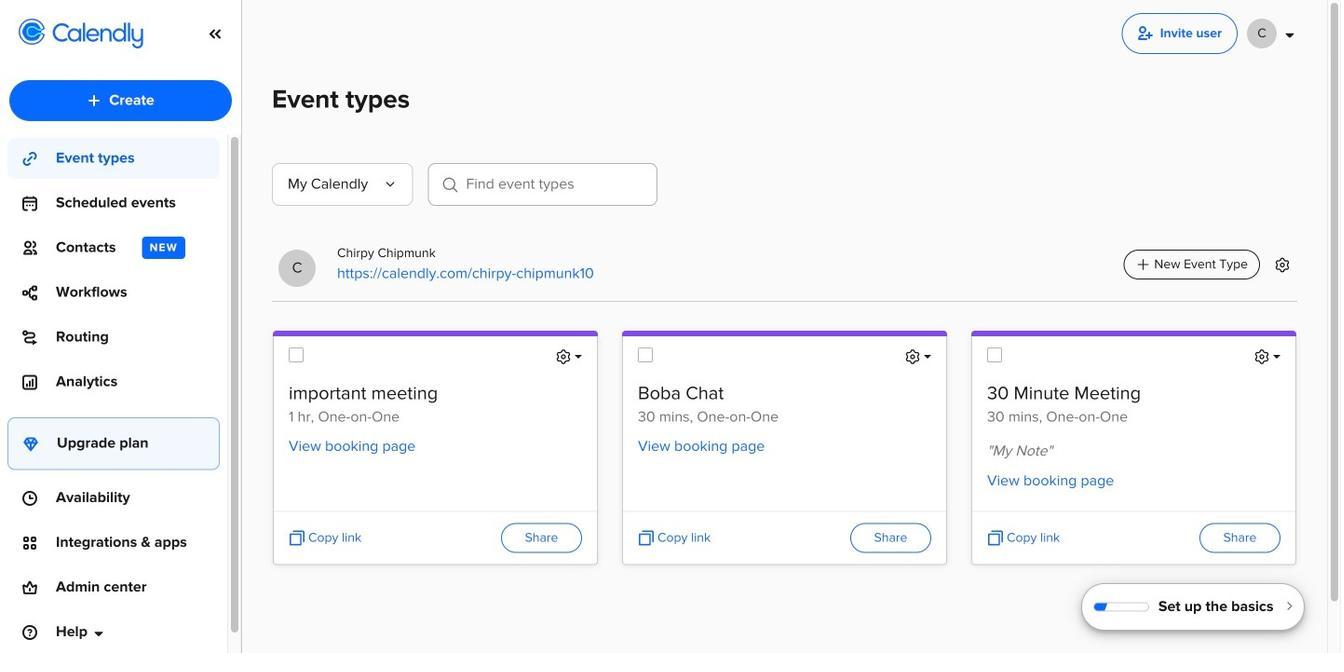 Task type: locate. For each thing, give the bounding box(es) containing it.
main navigation element
[[0, 0, 242, 653]]

None search field
[[428, 163, 658, 214]]

calendly image
[[52, 22, 144, 48]]



Task type: vqa. For each thing, say whether or not it's contained in the screenshot.
PHONE FIELD
no



Task type: describe. For each thing, give the bounding box(es) containing it.
Find event types field
[[428, 163, 658, 206]]



